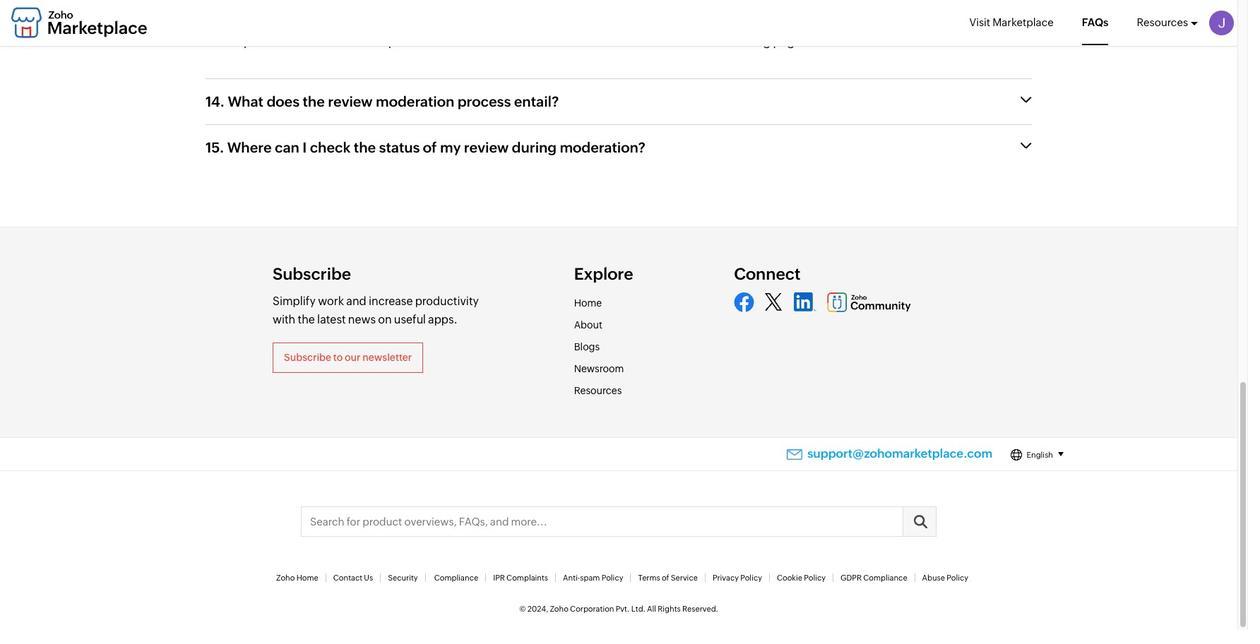 Task type: describe. For each thing, give the bounding box(es) containing it.
pvt.
[[616, 605, 630, 613]]

0 horizontal spatial of
[[423, 139, 437, 155]]

where
[[227, 139, 272, 155]]

cookie policy link
[[777, 574, 826, 582]]

gdpr compliance link
[[841, 574, 908, 582]]

policy for abuse policy
[[947, 574, 969, 582]]

entail?
[[514, 93, 559, 109]]

visit marketplace
[[970, 16, 1054, 28]]

review right view
[[548, 34, 584, 48]]

abuse policy
[[922, 574, 969, 582]]

ipr complaints
[[493, 574, 548, 582]]

newsroom link
[[574, 358, 624, 380]]

latest
[[317, 313, 346, 326]]

gdpr
[[841, 574, 862, 582]]

14. what does the review moderation process entail?
[[206, 93, 559, 109]]

contact
[[333, 574, 363, 582]]

review right the my
[[464, 139, 509, 155]]

does
[[267, 93, 300, 109]]

2 horizontal spatial on
[[587, 34, 601, 48]]

review right approved, at top right
[[969, 15, 1006, 29]]

0 horizontal spatial can
[[275, 139, 300, 155]]

complaints
[[507, 574, 548, 582]]

15.
[[206, 139, 224, 155]]

moderation
[[376, 93, 455, 109]]

to
[[333, 352, 343, 363]]

relevant
[[624, 34, 669, 48]]

1 horizontal spatial home
[[574, 297, 602, 309]]

home link
[[574, 292, 602, 314]]

support@zohomarketplace.com
[[808, 447, 993, 461]]

terms of service link
[[638, 574, 698, 582]]

the left relevant
[[604, 34, 622, 48]]

15. where can i check the status of my review during moderation?
[[206, 139, 646, 155]]

view
[[499, 34, 525, 48]]

privacy
[[713, 574, 739, 582]]

you
[[425, 34, 446, 48]]

zoho marketplace logo image
[[11, 7, 148, 39]]

1 policy from the left
[[602, 574, 623, 582]]

i
[[303, 139, 307, 155]]

contact us
[[333, 574, 373, 582]]

terms of service
[[638, 574, 698, 582]]

simplify
[[273, 295, 316, 308]]

faqs
[[1082, 16, 1109, 28]]

policy for cookie policy
[[804, 574, 826, 582]]

faqs link
[[1082, 0, 1109, 45]]

with
[[273, 313, 296, 326]]

anti-spam policy
[[563, 574, 623, 582]]

spam
[[580, 574, 600, 582]]

listing
[[737, 34, 771, 48]]

us
[[364, 574, 373, 582]]

what
[[228, 93, 264, 109]]

my
[[440, 139, 461, 155]]

abuse policy link
[[922, 574, 969, 582]]

increase
[[369, 295, 413, 308]]

and
[[346, 295, 367, 308]]

security
[[388, 574, 418, 582]]

if
[[879, 15, 887, 29]]

marketplace
[[993, 16, 1054, 28]]

apps.
[[428, 313, 458, 326]]

published
[[244, 34, 299, 48]]

zoho inside if approved, the review will be published on zoho marketplace. you can then view the review on the relevant extension's listing page.
[[319, 34, 347, 48]]

productivity
[[415, 295, 479, 308]]

explore
[[574, 265, 634, 283]]

anti-
[[563, 574, 580, 582]]

marketplace.
[[350, 34, 423, 48]]

abuse
[[922, 574, 945, 582]]

2 vertical spatial zoho
[[550, 605, 569, 613]]

newsletter
[[363, 352, 412, 363]]

the left the visit
[[948, 15, 967, 29]]

Search for product overviews, FAQs, and more... text field
[[302, 507, 936, 536]]



Task type: locate. For each thing, give the bounding box(es) containing it.
cookie
[[777, 574, 803, 582]]

1 horizontal spatial compliance
[[864, 574, 908, 582]]

zoho right 2024, on the bottom
[[550, 605, 569, 613]]

subscribe for subscribe to our newsletter
[[284, 352, 331, 363]]

policy right abuse at the right of the page
[[947, 574, 969, 582]]

english
[[1027, 451, 1054, 459]]

policy
[[602, 574, 623, 582], [741, 574, 762, 582], [804, 574, 826, 582], [947, 574, 969, 582]]

0 vertical spatial zoho
[[319, 34, 347, 48]]

0 horizontal spatial home
[[297, 574, 318, 582]]

privacy policy
[[713, 574, 762, 582]]

0 horizontal spatial compliance
[[434, 574, 478, 582]]

14.
[[206, 93, 225, 109]]

visit marketplace link
[[970, 0, 1054, 45]]

1 horizontal spatial on
[[378, 313, 392, 326]]

corporation
[[570, 605, 614, 613]]

anti-spam policy link
[[563, 574, 623, 582]]

compliance
[[434, 574, 478, 582], [864, 574, 908, 582]]

2 compliance from the left
[[864, 574, 908, 582]]

on
[[302, 34, 316, 48], [587, 34, 601, 48], [378, 313, 392, 326]]

2 horizontal spatial zoho
[[550, 605, 569, 613]]

on left relevant
[[587, 34, 601, 48]]

zoho home
[[276, 574, 318, 582]]

can right you in the top left of the page
[[448, 34, 469, 48]]

ipr complaints link
[[493, 574, 548, 582]]

jacob simon image
[[1210, 11, 1234, 35]]

be
[[227, 34, 241, 48]]

blogs link
[[574, 336, 600, 358]]

resources down newsroom link
[[574, 385, 622, 396]]

zoho left contact
[[276, 574, 295, 582]]

simplify work and increase productivity with the latest news on useful apps.
[[273, 295, 479, 326]]

can inside if approved, the review will be published on zoho marketplace. you can then view the review on the relevant extension's listing page.
[[448, 34, 469, 48]]

will
[[206, 34, 224, 48]]

1 vertical spatial of
[[662, 574, 669, 582]]

1 compliance from the left
[[434, 574, 478, 582]]

blogs
[[574, 341, 600, 353]]

reserved.
[[683, 605, 718, 613]]

the right view
[[527, 34, 545, 48]]

4 policy from the left
[[947, 574, 969, 582]]

of right terms
[[662, 574, 669, 582]]

policy right cookie
[[804, 574, 826, 582]]

1 vertical spatial zoho
[[276, 574, 295, 582]]

zoho left marketplace. at the left
[[319, 34, 347, 48]]

can
[[448, 34, 469, 48], [275, 139, 300, 155]]

1 vertical spatial subscribe
[[284, 352, 331, 363]]

0 vertical spatial of
[[423, 139, 437, 155]]

if approved, the review will be published on zoho marketplace. you can then view the review on the relevant extension's listing page.
[[206, 15, 1006, 48]]

1 horizontal spatial zoho
[[319, 34, 347, 48]]

1 horizontal spatial resources
[[1137, 16, 1188, 28]]

policy for privacy policy
[[741, 574, 762, 582]]

support@zohomarketplace.com link
[[786, 447, 993, 461]]

useful
[[394, 313, 426, 326]]

newsroom
[[574, 363, 624, 374]]

then
[[471, 34, 496, 48]]

© 2024, zoho corporation pvt. ltd. all rights reserved.
[[519, 605, 718, 613]]

about
[[574, 319, 603, 331]]

0 horizontal spatial resources
[[574, 385, 622, 396]]

check
[[310, 139, 351, 155]]

resources link
[[574, 380, 622, 402]]

resources left jacob simon icon
[[1137, 16, 1188, 28]]

security link
[[388, 574, 418, 582]]

moderation?
[[560, 139, 646, 155]]

2024,
[[528, 605, 548, 613]]

1 horizontal spatial of
[[662, 574, 669, 582]]

home left contact
[[297, 574, 318, 582]]

0 vertical spatial home
[[574, 297, 602, 309]]

contact us link
[[333, 574, 373, 582]]

ltd.
[[632, 605, 646, 613]]

1 vertical spatial home
[[297, 574, 318, 582]]

0 vertical spatial resources
[[1137, 16, 1188, 28]]

connect
[[734, 265, 801, 283]]

0 horizontal spatial on
[[302, 34, 316, 48]]

the down simplify
[[298, 313, 315, 326]]

privacy policy link
[[713, 574, 762, 582]]

0 vertical spatial can
[[448, 34, 469, 48]]

home
[[574, 297, 602, 309], [297, 574, 318, 582]]

gdpr compliance
[[841, 574, 908, 582]]

on inside simplify work and increase productivity with the latest news on useful apps.
[[378, 313, 392, 326]]

approved,
[[889, 15, 946, 29]]

subscribe to our newsletter link
[[273, 343, 423, 373]]

compliance link
[[434, 574, 478, 582]]

the right does
[[303, 93, 325, 109]]

process
[[458, 93, 511, 109]]

1 vertical spatial resources
[[574, 385, 622, 396]]

ipr
[[493, 574, 505, 582]]

terms
[[638, 574, 660, 582]]

2 policy from the left
[[741, 574, 762, 582]]

subscribe to our newsletter
[[284, 352, 412, 363]]

subscribe up simplify
[[273, 265, 351, 283]]

subscribe for subscribe
[[273, 265, 351, 283]]

zoho
[[319, 34, 347, 48], [276, 574, 295, 582], [550, 605, 569, 613]]

about link
[[574, 314, 603, 336]]

visit
[[970, 16, 991, 28]]

0 vertical spatial subscribe
[[273, 265, 351, 283]]

cookie policy
[[777, 574, 826, 582]]

home up "about"
[[574, 297, 602, 309]]

the right "check" on the top left of page
[[354, 139, 376, 155]]

review up "check" on the top left of page
[[328, 93, 373, 109]]

on down increase
[[378, 313, 392, 326]]

subscribe
[[273, 265, 351, 283], [284, 352, 331, 363]]

compliance right gdpr
[[864, 574, 908, 582]]

work
[[318, 295, 344, 308]]

extension's
[[672, 34, 735, 48]]

of
[[423, 139, 437, 155], [662, 574, 669, 582]]

our
[[345, 352, 361, 363]]

service
[[671, 574, 698, 582]]

zoho home link
[[276, 574, 318, 582]]

all
[[647, 605, 656, 613]]

the inside simplify work and increase productivity with the latest news on useful apps.
[[298, 313, 315, 326]]

the
[[948, 15, 967, 29], [527, 34, 545, 48], [604, 34, 622, 48], [303, 93, 325, 109], [354, 139, 376, 155], [298, 313, 315, 326]]

subscribe left the to
[[284, 352, 331, 363]]

during
[[512, 139, 557, 155]]

1 vertical spatial can
[[275, 139, 300, 155]]

of left the my
[[423, 139, 437, 155]]

page.
[[773, 34, 806, 48]]

on right the published
[[302, 34, 316, 48]]

rights
[[658, 605, 681, 613]]

review
[[969, 15, 1006, 29], [548, 34, 584, 48], [328, 93, 373, 109], [464, 139, 509, 155]]

policy right "privacy"
[[741, 574, 762, 582]]

policy right spam
[[602, 574, 623, 582]]

status
[[379, 139, 420, 155]]

can left i
[[275, 139, 300, 155]]

0 horizontal spatial zoho
[[276, 574, 295, 582]]

3 policy from the left
[[804, 574, 826, 582]]

compliance left ipr
[[434, 574, 478, 582]]

1 horizontal spatial can
[[448, 34, 469, 48]]



Task type: vqa. For each thing, say whether or not it's contained in the screenshot.
Zoho crm Logo
no



